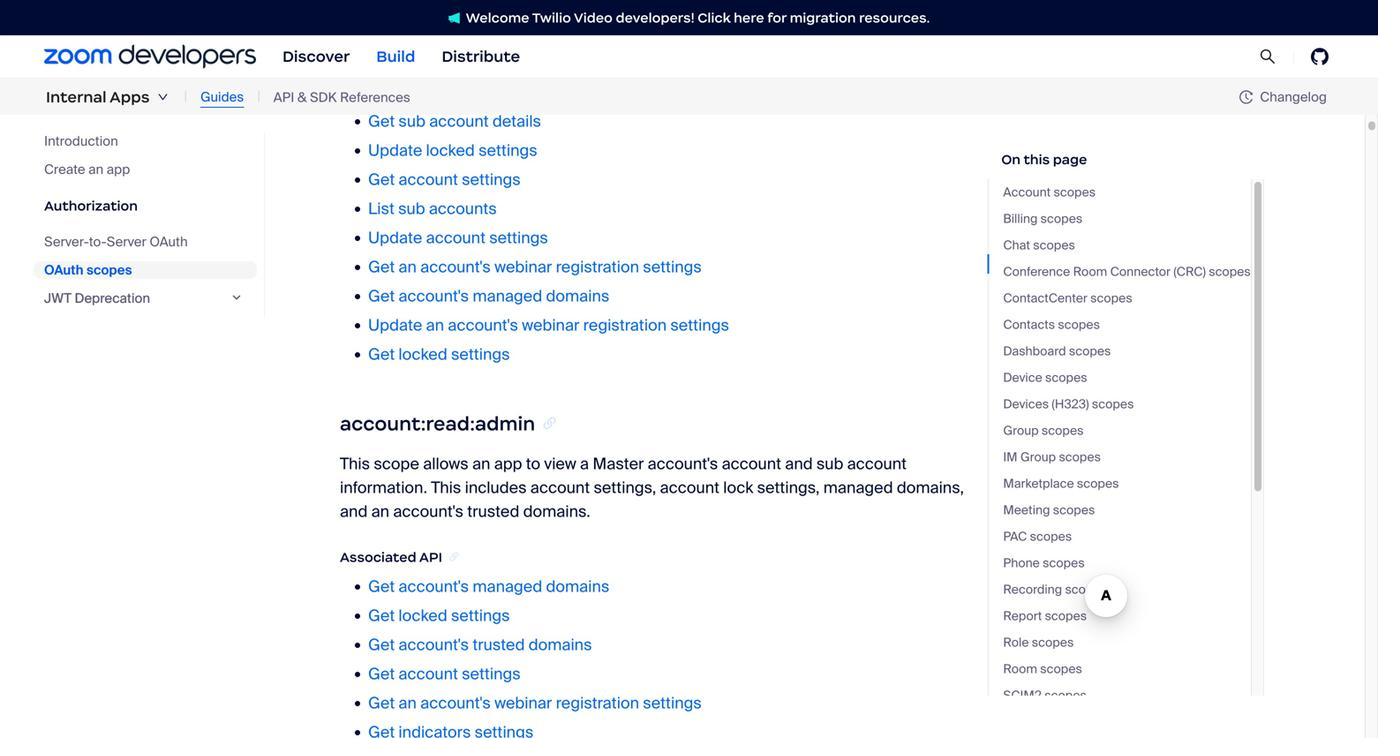 Task type: describe. For each thing, give the bounding box(es) containing it.
changelog link
[[1240, 88, 1328, 106]]

guides
[[201, 88, 244, 105]]

connector
[[1111, 264, 1171, 280]]

lock
[[724, 478, 754, 498]]

video
[[574, 9, 613, 26]]

0 vertical spatial room
[[1074, 264, 1108, 280]]

0 vertical spatial and
[[786, 454, 813, 474]]

menu containing introduction
[[34, 133, 265, 318]]

contactcenter scopes link
[[1004, 289, 1252, 308]]

recording scopes
[[1004, 582, 1108, 598]]

on
[[1002, 151, 1021, 168]]

group inside im group scopes link
[[1021, 449, 1057, 466]]

domains inside get sub account details update locked settings get account settings list sub accounts update account settings get an account's webinar registration settings get account's managed domains update an account's webinar registration settings get locked settings
[[546, 286, 610, 307]]

jwt
[[44, 290, 72, 307]]

scim2 scopes
[[1004, 688, 1087, 704]]

domains.
[[524, 502, 591, 522]]

conference
[[1004, 264, 1071, 280]]

details
[[493, 111, 542, 132]]

for
[[768, 9, 787, 26]]

(crc)
[[1174, 264, 1207, 280]]

2 get account's managed domains link from the top
[[368, 577, 610, 597]]

dashboard scopes
[[1004, 343, 1112, 360]]

update account settings link
[[368, 228, 548, 248]]

4 get from the top
[[368, 286, 395, 307]]

devices
[[1004, 396, 1050, 413]]

account:read:admin
[[340, 412, 536, 436]]

history image
[[1240, 90, 1261, 104]]

scopes for device scopes
[[1046, 370, 1088, 386]]

master
[[593, 454, 644, 474]]

role
[[1004, 635, 1030, 651]]

oauth scopes
[[44, 261, 132, 279]]

information.
[[340, 478, 428, 498]]

server
[[107, 233, 146, 250]]

device scopes link
[[1004, 368, 1252, 388]]

0 vertical spatial registration
[[556, 257, 640, 277]]

introduction
[[44, 133, 118, 150]]

2 settings, from the left
[[758, 478, 820, 498]]

8 get from the top
[[368, 635, 395, 655]]

to
[[526, 454, 541, 474]]

allows
[[423, 454, 469, 474]]

im group scopes link
[[1004, 448, 1252, 467]]

1 vertical spatial webinar
[[522, 315, 580, 336]]

1 vertical spatial this
[[431, 478, 461, 498]]

scope
[[374, 454, 420, 474]]

chat scopes link
[[1004, 236, 1252, 255]]

pac scopes
[[1004, 529, 1073, 545]]

domains,
[[897, 478, 965, 498]]

managed inside this scope allows an app to view a master account's account and sub account information. this includes account settings, account lock settings, managed domains, and an account's trusted domains.
[[824, 478, 894, 498]]

scopes for scim2 scopes
[[1045, 688, 1087, 704]]

report scopes link
[[1004, 607, 1252, 626]]

2 get from the top
[[368, 170, 395, 190]]

get sub account details link
[[368, 111, 542, 132]]

1 vertical spatial oauth
[[44, 261, 84, 279]]

0 vertical spatial this
[[340, 454, 370, 474]]

5 get from the top
[[368, 345, 395, 365]]

scopes for billing scopes
[[1041, 211, 1083, 227]]

create an app
[[44, 161, 130, 178]]

marketplace scopes
[[1004, 476, 1120, 492]]

create
[[44, 161, 85, 178]]

account inside get account's managed domains get locked settings get account's trusted domains get account settings get an account's webinar registration settings
[[399, 664, 458, 684]]

marketplace scopes link
[[1004, 474, 1252, 494]]

devices (h323) scopes link
[[1004, 395, 1252, 414]]

deprecation
[[75, 290, 150, 307]]

history image
[[1240, 90, 1254, 104]]

resources.
[[860, 9, 930, 26]]

associated api
[[340, 549, 443, 566]]

internal apps
[[46, 87, 150, 107]]

registration inside get account's managed domains get locked settings get account's trusted domains get account settings get an account's webinar registration settings
[[556, 693, 640, 714]]

get account's managed domains get locked settings get account's trusted domains get account settings get an account's webinar registration settings
[[368, 577, 702, 714]]

scopes for contactcenter scopes
[[1091, 290, 1133, 307]]

phone scopes
[[1004, 555, 1085, 572]]

associated
[[340, 549, 417, 566]]

recording scopes link
[[1004, 580, 1252, 600]]

scopes for role scopes
[[1032, 635, 1075, 651]]

9 get from the top
[[368, 664, 395, 684]]

account up domains,
[[848, 454, 907, 474]]

1 get locked settings link from the top
[[368, 345, 510, 365]]

1 vertical spatial and
[[340, 502, 368, 522]]

api & sdk references link
[[274, 87, 411, 107]]

get sub account details update locked settings get account settings list sub accounts update account settings get an account's webinar registration settings get account's managed domains update an account's webinar registration settings get locked settings
[[368, 111, 730, 365]]

a
[[580, 454, 589, 474]]

sub inside this scope allows an app to view a master account's account and sub account information. this includes account settings, account lock settings, managed domains, and an account's trusted domains.
[[817, 454, 844, 474]]

1 get account settings link from the top
[[368, 170, 521, 190]]

locked for account's
[[399, 606, 448, 626]]

account down the view
[[531, 478, 590, 498]]

update an account's webinar registration settings link
[[368, 315, 730, 336]]

2 get locked settings link from the top
[[368, 606, 510, 626]]

room scopes link
[[1004, 660, 1252, 679]]

contacts scopes link
[[1004, 315, 1252, 335]]

scopes for pac scopes
[[1031, 529, 1073, 545]]

account scopes
[[1004, 184, 1096, 201]]

billing scopes link
[[1004, 209, 1252, 229]]

2 vertical spatial domains
[[529, 635, 592, 655]]

welcome twilio video developers! click here for migration resources.
[[466, 9, 930, 26]]

3 update from the top
[[368, 315, 423, 336]]

scopes for phone scopes
[[1043, 555, 1085, 572]]

this scope allows an app to view a master account's account and sub account information. this includes account settings, account lock settings, managed domains, and an account's trusted domains.
[[340, 454, 965, 522]]

get account's trusted domains link
[[368, 635, 592, 655]]

scopes for account scopes
[[1054, 184, 1096, 201]]

update locked settings link
[[368, 140, 538, 161]]

jwt deprecation
[[44, 290, 150, 307]]

marketplace
[[1004, 476, 1075, 492]]

scim2
[[1004, 688, 1042, 704]]

group scopes link
[[1004, 421, 1252, 441]]

scopes for marketplace scopes
[[1078, 476, 1120, 492]]

here
[[734, 9, 765, 26]]

managed inside get sub account details update locked settings get account settings list sub accounts update account settings get an account's webinar registration settings get account's managed domains update an account's webinar registration settings get locked settings
[[473, 286, 543, 307]]

0 vertical spatial webinar
[[495, 257, 552, 277]]

account up lock
[[722, 454, 782, 474]]

internal
[[46, 87, 107, 107]]

device scopes
[[1004, 370, 1088, 386]]

scopes for report scopes
[[1046, 608, 1088, 625]]



Task type: locate. For each thing, give the bounding box(es) containing it.
github image
[[1312, 48, 1330, 65], [1312, 48, 1330, 65]]

conference room connector (crc) scopes link
[[1004, 262, 1252, 282]]

click
[[698, 9, 731, 26]]

recording
[[1004, 582, 1063, 598]]

developers!
[[616, 9, 695, 26]]

phone scopes link
[[1004, 554, 1252, 573]]

conference room connector (crc) scopes
[[1004, 264, 1252, 280]]

menu
[[34, 133, 265, 318]]

get account settings link
[[368, 170, 521, 190], [368, 664, 521, 684]]

group scopes
[[1004, 423, 1084, 439]]

1 get account's managed domains link from the top
[[368, 286, 610, 307]]

dashboard
[[1004, 343, 1067, 360]]

1 horizontal spatial app
[[494, 454, 523, 474]]

0 horizontal spatial link 45deg image
[[448, 549, 461, 566]]

link 45deg image up the view
[[541, 412, 559, 436]]

get account's managed domains link up get account's trusted domains link
[[368, 577, 610, 597]]

get an account's webinar registration settings link
[[368, 257, 702, 277], [368, 693, 702, 714]]

1 horizontal spatial room
[[1074, 264, 1108, 280]]

an
[[88, 161, 104, 178], [399, 257, 417, 277], [426, 315, 444, 336], [473, 454, 491, 474], [372, 502, 390, 522], [399, 693, 417, 714]]

scopes up the devices (h323) scopes
[[1046, 370, 1088, 386]]

this
[[1024, 151, 1050, 168]]

account down get account's trusted domains link
[[399, 664, 458, 684]]

get account settings link down update locked settings link
[[368, 170, 521, 190]]

account's
[[421, 257, 491, 277], [399, 286, 469, 307], [448, 315, 518, 336], [648, 454, 718, 474], [393, 502, 464, 522], [399, 577, 469, 597], [399, 635, 469, 655], [421, 693, 491, 714]]

scopes up recording scopes
[[1043, 555, 1085, 572]]

scopes up marketplace scopes
[[1060, 449, 1102, 466]]

an inside get account's managed domains get locked settings get account's trusted domains get account settings get an account's webinar registration settings
[[399, 693, 417, 714]]

role scopes
[[1004, 635, 1075, 651]]

1 get an account's webinar registration settings link from the top
[[368, 257, 702, 277]]

1 settings, from the left
[[594, 478, 657, 498]]

scopes down im group scopes link
[[1078, 476, 1120, 492]]

1 horizontal spatial link 45deg image
[[541, 412, 559, 436]]

1 vertical spatial locked
[[399, 345, 448, 365]]

1 vertical spatial update
[[368, 228, 423, 248]]

and
[[786, 454, 813, 474], [340, 502, 368, 522]]

scopes down 'billing scopes'
[[1034, 237, 1076, 254]]

twilio
[[532, 9, 571, 26]]

settings, right lock
[[758, 478, 820, 498]]

group up 'marketplace'
[[1021, 449, 1057, 466]]

webinar inside get account's managed domains get locked settings get account's trusted domains get account settings get an account's webinar registration settings
[[495, 693, 552, 714]]

1 horizontal spatial api
[[419, 549, 443, 566]]

link 45deg image right associated api
[[448, 549, 461, 566]]

this down the allows
[[431, 478, 461, 498]]

managed up get account's trusted domains link
[[473, 577, 543, 597]]

scopes down phone scopes link at bottom right
[[1066, 582, 1108, 598]]

role scopes link
[[1004, 633, 1252, 653]]

scopes for meeting scopes
[[1054, 502, 1096, 519]]

pac scopes link
[[1004, 527, 1252, 547]]

0 vertical spatial trusted
[[468, 502, 520, 522]]

server-to-server oauth
[[44, 233, 188, 250]]

authorization
[[44, 197, 138, 214]]

locked up account:read:admin
[[399, 345, 448, 365]]

0 vertical spatial managed
[[473, 286, 543, 307]]

scopes down marketplace scopes
[[1054, 502, 1096, 519]]

im group scopes
[[1004, 449, 1102, 466]]

guides link
[[201, 87, 244, 108]]

2 vertical spatial sub
[[817, 454, 844, 474]]

1 vertical spatial link 45deg image
[[448, 549, 461, 566]]

room scopes
[[1004, 661, 1083, 678]]

link 45deg image
[[541, 412, 559, 436], [448, 549, 461, 566]]

device
[[1004, 370, 1043, 386]]

scopes right (crc)
[[1210, 264, 1252, 280]]

page
[[1054, 151, 1088, 168]]

account scopes link
[[1004, 183, 1252, 202]]

scopes down the contacts scopes link
[[1070, 343, 1112, 360]]

get account's managed domains link
[[368, 286, 610, 307], [368, 577, 610, 597]]

welcome
[[466, 9, 530, 26]]

locked up get account's trusted domains link
[[399, 606, 448, 626]]

scopes down meeting scopes
[[1031, 529, 1073, 545]]

zoom developer logo image
[[44, 44, 256, 69]]

app
[[107, 161, 130, 178], [494, 454, 523, 474]]

scopes down 'report scopes'
[[1032, 635, 1075, 651]]

get account settings link down get account's trusted domains link
[[368, 664, 521, 684]]

1 horizontal spatial and
[[786, 454, 813, 474]]

locked down the "get sub account details" link
[[426, 140, 475, 161]]

scopes for oauth scopes
[[87, 261, 132, 279]]

welcome twilio video developers! click here for migration resources. link
[[431, 8, 948, 27]]

scopes for recording scopes
[[1066, 582, 1108, 598]]

1 vertical spatial room
[[1004, 661, 1038, 678]]

room up 'contactcenter scopes'
[[1074, 264, 1108, 280]]

0 horizontal spatial api
[[274, 89, 294, 106]]

0 vertical spatial sub
[[399, 111, 426, 132]]

app left to
[[494, 454, 523, 474]]

dashboard scopes link
[[1004, 342, 1252, 361]]

1 vertical spatial trusted
[[473, 635, 525, 655]]

contacts
[[1004, 317, 1056, 333]]

0 vertical spatial get account settings link
[[368, 170, 521, 190]]

2 vertical spatial update
[[368, 315, 423, 336]]

to-
[[89, 233, 107, 250]]

1 vertical spatial sub
[[398, 199, 425, 219]]

scopes down 'contactcenter scopes'
[[1059, 317, 1101, 333]]

get locked settings link
[[368, 345, 510, 365], [368, 606, 510, 626]]

api left &
[[274, 89, 294, 106]]

scopes down recording scopes
[[1046, 608, 1088, 625]]

0 vertical spatial domains
[[546, 286, 610, 307]]

group inside group scopes link
[[1004, 423, 1039, 439]]

0 horizontal spatial and
[[340, 502, 368, 522]]

room up the scim2
[[1004, 661, 1038, 678]]

scopes for contacts scopes
[[1059, 317, 1101, 333]]

0 horizontal spatial oauth
[[44, 261, 84, 279]]

2 update from the top
[[368, 228, 423, 248]]

scopes for chat scopes
[[1034, 237, 1076, 254]]

scopes down account scopes
[[1041, 211, 1083, 227]]

managed up update an account's webinar registration settings 'link'
[[473, 286, 543, 307]]

account up list sub accounts link
[[399, 170, 458, 190]]

1 vertical spatial get account's managed domains link
[[368, 577, 610, 597]]

app inside this scope allows an app to view a master account's account and sub account information. this includes account settings, account lock settings, managed domains, and an account's trusted domains.
[[494, 454, 523, 474]]

scim2 scopes link
[[1004, 686, 1252, 706]]

link 45deg image for associated api
[[448, 549, 461, 566]]

managed left domains,
[[824, 478, 894, 498]]

server-
[[44, 233, 89, 250]]

migration
[[790, 9, 856, 26]]

oauth right server
[[150, 233, 188, 250]]

2 vertical spatial registration
[[556, 693, 640, 714]]

trusted inside this scope allows an app to view a master account's account and sub account information. this includes account settings, account lock settings, managed domains, and an account's trusted domains.
[[468, 502, 520, 522]]

report scopes
[[1004, 608, 1088, 625]]

this
[[340, 454, 370, 474], [431, 478, 461, 498]]

locked for sub
[[426, 140, 475, 161]]

meeting
[[1004, 502, 1051, 519]]

scopes
[[1054, 184, 1096, 201], [1041, 211, 1083, 227], [1034, 237, 1076, 254], [87, 261, 132, 279], [1210, 264, 1252, 280], [1091, 290, 1133, 307], [1059, 317, 1101, 333], [1070, 343, 1112, 360], [1046, 370, 1088, 386], [1093, 396, 1135, 413], [1042, 423, 1084, 439], [1060, 449, 1102, 466], [1078, 476, 1120, 492], [1054, 502, 1096, 519], [1031, 529, 1073, 545], [1043, 555, 1085, 572], [1066, 582, 1108, 598], [1046, 608, 1088, 625], [1032, 635, 1075, 651], [1041, 661, 1083, 678], [1045, 688, 1087, 704]]

2 vertical spatial managed
[[473, 577, 543, 597]]

scopes for group scopes
[[1042, 423, 1084, 439]]

2 get account settings link from the top
[[368, 664, 521, 684]]

0 horizontal spatial settings,
[[594, 478, 657, 498]]

managed inside get account's managed domains get locked settings get account's trusted domains get account settings get an account's webinar registration settings
[[473, 577, 543, 597]]

app up authorization
[[107, 161, 130, 178]]

scopes down room scopes
[[1045, 688, 1087, 704]]

1 get from the top
[[368, 111, 395, 132]]

0 vertical spatial locked
[[426, 140, 475, 161]]

0 vertical spatial group
[[1004, 423, 1039, 439]]

1 horizontal spatial oauth
[[150, 233, 188, 250]]

trusted inside get account's managed domains get locked settings get account's trusted domains get account settings get an account's webinar registration settings
[[473, 635, 525, 655]]

0 vertical spatial app
[[107, 161, 130, 178]]

get an account's webinar registration settings link up update an account's webinar registration settings 'link'
[[368, 257, 702, 277]]

0 vertical spatial oauth
[[150, 233, 188, 250]]

includes
[[465, 478, 527, 498]]

locked
[[426, 140, 475, 161], [399, 345, 448, 365], [399, 606, 448, 626]]

account
[[1004, 184, 1051, 201]]

contactcenter scopes
[[1004, 290, 1133, 307]]

6 get from the top
[[368, 577, 395, 597]]

billing scopes
[[1004, 211, 1083, 227]]

registration
[[556, 257, 640, 277], [584, 315, 667, 336], [556, 693, 640, 714]]

0 vertical spatial get locked settings link
[[368, 345, 510, 365]]

2 vertical spatial locked
[[399, 606, 448, 626]]

1 vertical spatial registration
[[584, 315, 667, 336]]

api & sdk references
[[274, 89, 411, 106]]

account up update locked settings link
[[429, 111, 489, 132]]

down image
[[158, 92, 168, 102]]

scopes inside menu
[[87, 261, 132, 279]]

group down devices
[[1004, 423, 1039, 439]]

im
[[1004, 449, 1018, 466]]

list sub accounts link
[[368, 199, 497, 219]]

locked inside get account's managed domains get locked settings get account's trusted domains get account settings get an account's webinar registration settings
[[399, 606, 448, 626]]

2 vertical spatial webinar
[[495, 693, 552, 714]]

10 get from the top
[[368, 693, 395, 714]]

contactcenter
[[1004, 290, 1088, 307]]

meeting scopes link
[[1004, 501, 1252, 520]]

0 horizontal spatial room
[[1004, 661, 1038, 678]]

oauth down server-
[[44, 261, 84, 279]]

get account's managed domains link down update account settings link at the left top
[[368, 286, 610, 307]]

get an account's webinar registration settings link down get account's trusted domains link
[[368, 693, 702, 714]]

chat scopes
[[1004, 237, 1076, 254]]

sdk
[[310, 89, 337, 106]]

0 vertical spatial update
[[368, 140, 423, 161]]

get locked settings link up account:read:admin
[[368, 345, 510, 365]]

list
[[368, 199, 395, 219]]

trusted
[[468, 502, 520, 522], [473, 635, 525, 655]]

0 vertical spatial api
[[274, 89, 294, 106]]

3 get from the top
[[368, 257, 395, 277]]

scopes up deprecation
[[87, 261, 132, 279]]

scopes down page
[[1054, 184, 1096, 201]]

on this page
[[1002, 151, 1088, 168]]

7 get from the top
[[368, 606, 395, 626]]

scopes down conference room connector (crc) scopes link
[[1091, 290, 1133, 307]]

get locked settings link up get account's trusted domains link
[[368, 606, 510, 626]]

0 vertical spatial get account's managed domains link
[[368, 286, 610, 307]]

notification image
[[448, 12, 466, 24], [448, 12, 461, 24]]

search image
[[1260, 48, 1277, 65], [1260, 48, 1277, 65]]

1 vertical spatial group
[[1021, 449, 1057, 466]]

1 horizontal spatial settings,
[[758, 478, 820, 498]]

1 vertical spatial domains
[[546, 577, 610, 597]]

settings, down master
[[594, 478, 657, 498]]

0 horizontal spatial app
[[107, 161, 130, 178]]

domains
[[546, 286, 610, 307], [546, 577, 610, 597], [529, 635, 592, 655]]

link 45deg image for account:read:admin
[[541, 412, 559, 436]]

0 vertical spatial get an account's webinar registration settings link
[[368, 257, 702, 277]]

phone
[[1004, 555, 1040, 572]]

settings,
[[594, 478, 657, 498], [758, 478, 820, 498]]

scopes up scim2 scopes
[[1041, 661, 1083, 678]]

1 vertical spatial get locked settings link
[[368, 606, 510, 626]]

1 vertical spatial app
[[494, 454, 523, 474]]

1 horizontal spatial this
[[431, 478, 461, 498]]

1 vertical spatial get account settings link
[[368, 664, 521, 684]]

scopes for room scopes
[[1041, 661, 1083, 678]]

billing
[[1004, 211, 1038, 227]]

contacts scopes
[[1004, 317, 1101, 333]]

0 horizontal spatial this
[[340, 454, 370, 474]]

scopes down the devices (h323) scopes
[[1042, 423, 1084, 439]]

chat
[[1004, 237, 1031, 254]]

0 vertical spatial link 45deg image
[[541, 412, 559, 436]]

(h323)
[[1052, 396, 1090, 413]]

scopes for dashboard scopes
[[1070, 343, 1112, 360]]

1 vertical spatial api
[[419, 549, 443, 566]]

this up information.
[[340, 454, 370, 474]]

account left lock
[[660, 478, 720, 498]]

api right associated
[[419, 549, 443, 566]]

1 vertical spatial managed
[[824, 478, 894, 498]]

2 get an account's webinar registration settings link from the top
[[368, 693, 702, 714]]

scopes down device scopes link
[[1093, 396, 1135, 413]]

account down "accounts"
[[426, 228, 486, 248]]

1 update from the top
[[368, 140, 423, 161]]

room
[[1074, 264, 1108, 280], [1004, 661, 1038, 678]]

1 vertical spatial get an account's webinar registration settings link
[[368, 693, 702, 714]]



Task type: vqa. For each thing, say whether or not it's contained in the screenshot.
second GET AN ACCOUNT'S WEBINAR REGISTRATION SETTINGS link from the bottom of the page
yes



